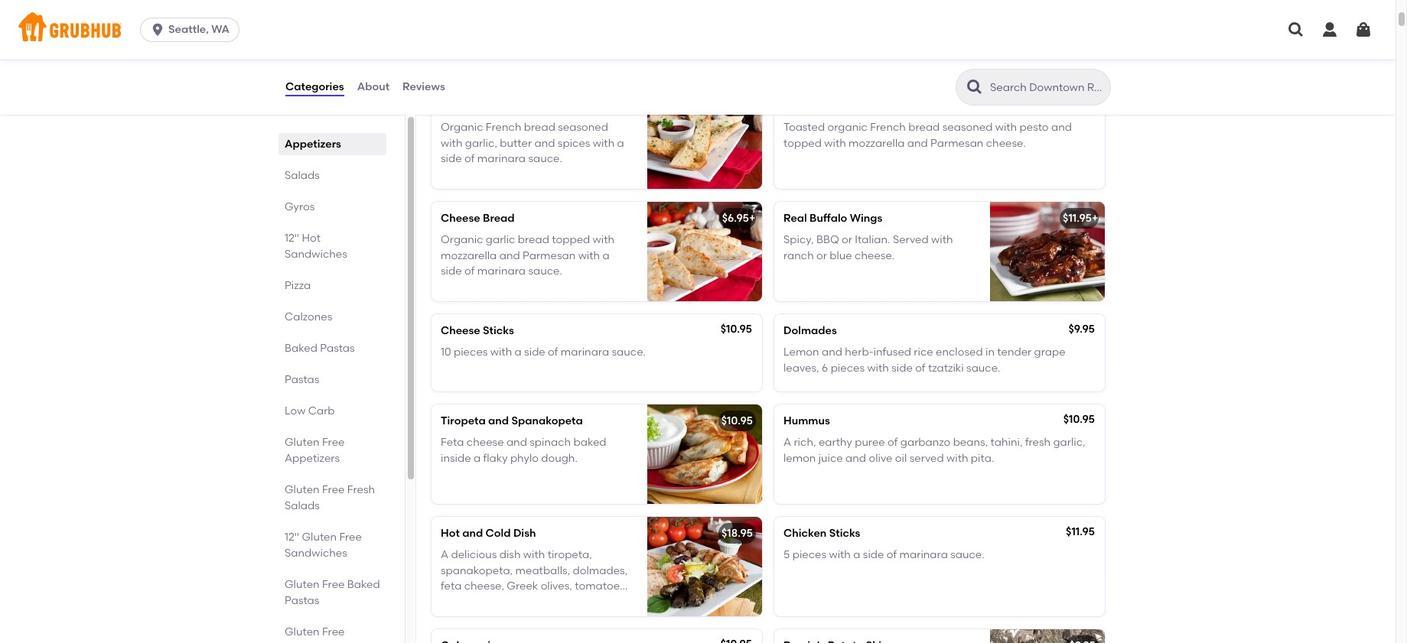 Task type: locate. For each thing, give the bounding box(es) containing it.
sauce. inside lemon and herb-infused rice enclosed in tender grape leaves, 6 pieces with side of tzatziki sauce.
[[967, 362, 1001, 375]]

free for appetizers
[[322, 436, 345, 449]]

real
[[784, 212, 807, 225]]

free inside gluten free fresh salads
[[322, 484, 345, 497]]

gluten
[[285, 436, 320, 449], [285, 484, 320, 497], [302, 531, 337, 544], [285, 579, 320, 592], [285, 626, 320, 639]]

tahini,
[[991, 437, 1023, 450]]

1 seasoned from the left
[[558, 121, 609, 134]]

$6.95 + left real
[[722, 212, 756, 225]]

hummus
[[784, 415, 830, 428]]

tiropeta and spanakopeta
[[441, 415, 583, 428]]

0 vertical spatial pieces
[[454, 346, 488, 359]]

pieces inside lemon and herb-infused rice enclosed in tender grape leaves, 6 pieces with side of tzatziki sauce.
[[831, 362, 865, 375]]

$10.95 for a rich, earthy puree of garbanzo beans, tahini, fresh garlic, lemon juice and olive oil served with pita.
[[1064, 413, 1095, 426]]

bread inside organic garlic bread topped with mozzarella and parmesan with a side of marinara sauce.
[[518, 234, 550, 247]]

0 horizontal spatial pieces
[[454, 346, 488, 359]]

lemon and herb-infused rice enclosed in tender grape leaves, 6 pieces with side of tzatziki sauce.
[[784, 346, 1066, 375]]

free inside 12" gluten free sandwiches
[[339, 531, 362, 544]]

0 vertical spatial garlic,
[[465, 137, 498, 150]]

a left rich,
[[784, 437, 792, 450]]

pastas
[[320, 342, 355, 355], [285, 374, 320, 387], [285, 595, 320, 608], [285, 642, 320, 644]]

1 horizontal spatial sticks
[[830, 527, 861, 540]]

tzatziki down enclosed at bottom
[[929, 362, 964, 375]]

or down bbq
[[817, 249, 828, 262]]

main navigation navigation
[[0, 0, 1396, 60]]

0 horizontal spatial baked
[[285, 342, 318, 355]]

1 french from the left
[[486, 121, 522, 134]]

0 vertical spatial topped
[[784, 137, 822, 150]]

0 horizontal spatial parmesan
[[523, 249, 576, 262]]

0 horizontal spatial topped
[[552, 234, 590, 247]]

0 horizontal spatial mozzarella
[[441, 249, 497, 262]]

cheese. down italian.
[[855, 249, 895, 262]]

2 cheese from the top
[[441, 325, 481, 338]]

tzatziki inside lemon and herb-infused rice enclosed in tender grape leaves, 6 pieces with side of tzatziki sauce.
[[929, 362, 964, 375]]

appetizers
[[429, 54, 516, 73], [285, 138, 341, 151], [285, 452, 340, 465]]

0 horizontal spatial sticks
[[483, 325, 514, 338]]

0 horizontal spatial garlic,
[[465, 137, 498, 150]]

sandwiches up gluten free baked pastas
[[285, 547, 347, 560]]

2 horizontal spatial pieces
[[831, 362, 865, 375]]

2 12" from the top
[[285, 531, 299, 544]]

pieces down the cheese sticks
[[454, 346, 488, 359]]

0 horizontal spatial hot
[[302, 232, 321, 245]]

1 horizontal spatial baked
[[347, 579, 380, 592]]

1 vertical spatial pieces
[[831, 362, 865, 375]]

earthy
[[819, 437, 853, 450]]

1 cheese from the top
[[441, 212, 481, 225]]

seasoned up spices
[[558, 121, 609, 134]]

delicious
[[451, 549, 497, 562]]

bread up the organic
[[816, 100, 848, 113]]

2 sandwiches from the top
[[285, 547, 347, 560]]

spanakopeta,
[[441, 565, 513, 578]]

1 12" from the top
[[285, 232, 299, 245]]

free for pastas
[[322, 626, 345, 639]]

garlic, right the fresh
[[1054, 437, 1086, 450]]

baked pastas
[[285, 342, 355, 355]]

$10.95 left hummus
[[722, 415, 753, 428]]

svg image
[[1288, 21, 1306, 39], [1321, 21, 1340, 39]]

tiropeta and spanakopeta image
[[648, 405, 762, 504]]

bread inside organic french bread seasoned with garlic, butter and spices with a side of marinara sauce.
[[524, 121, 556, 134]]

free inside gluten free baked pastas
[[322, 579, 345, 592]]

appetizers down categories button
[[285, 138, 341, 151]]

2 salads from the top
[[285, 500, 320, 513]]

2 vertical spatial appetizers
[[285, 452, 340, 465]]

free inside "gluten free pastas"
[[322, 626, 345, 639]]

0 horizontal spatial cheese.
[[855, 249, 895, 262]]

2 seasoned from the left
[[943, 121, 993, 134]]

pita.
[[971, 452, 995, 465]]

marinara inside organic french bread seasoned with garlic, butter and spices with a side of marinara sauce.
[[478, 152, 526, 165]]

1 vertical spatial garlic,
[[1054, 437, 1086, 450]]

1 vertical spatial appetizers
[[285, 138, 341, 151]]

gluten free baked pastas
[[285, 579, 380, 608]]

0 horizontal spatial french
[[486, 121, 522, 134]]

a
[[784, 437, 792, 450], [441, 549, 449, 562]]

rice
[[914, 346, 934, 359]]

$10.95 for 10 pieces with a side of marinara sauce.
[[721, 323, 753, 336]]

1 horizontal spatial a
[[784, 437, 792, 450]]

topped
[[784, 137, 822, 150], [552, 234, 590, 247]]

1 vertical spatial $6.95 +
[[722, 212, 756, 225]]

1 vertical spatial baked
[[347, 579, 380, 592]]

hot up delicious on the bottom left of the page
[[441, 527, 460, 540]]

free inside "gluten free appetizers"
[[322, 436, 345, 449]]

a inside feta cheese and spinach baked inside a flaky phylo dough.
[[474, 452, 481, 465]]

12" down gluten free fresh salads
[[285, 531, 299, 544]]

sandwiches up the 'pizza'
[[285, 248, 347, 261]]

1 vertical spatial organic
[[441, 234, 483, 247]]

1 vertical spatial cheese.
[[855, 249, 895, 262]]

spanakopeta
[[512, 415, 583, 428]]

reviews
[[403, 80, 445, 93]]

seasoned down search icon at top
[[943, 121, 993, 134]]

or up blue
[[842, 234, 853, 247]]

gluten inside gluten free fresh salads
[[285, 484, 320, 497]]

fresh
[[347, 484, 375, 497]]

1 organic from the top
[[441, 121, 483, 134]]

1 horizontal spatial garlic,
[[1054, 437, 1086, 450]]

1 vertical spatial 12"
[[285, 531, 299, 544]]

organic for mozzarella
[[441, 234, 483, 247]]

organic down the cheese bread
[[441, 234, 483, 247]]

1 horizontal spatial mozzarella
[[849, 137, 905, 150]]

french right the organic
[[871, 121, 906, 134]]

0 vertical spatial sandwiches
[[285, 248, 347, 261]]

organic french bread seasoned with garlic, butter and spices with a side of marinara sauce.
[[441, 121, 625, 165]]

side inside organic garlic bread topped with mozzarella and parmesan with a side of marinara sauce.
[[441, 265, 462, 278]]

0 vertical spatial parmesan
[[931, 137, 984, 150]]

1 vertical spatial parmesan
[[523, 249, 576, 262]]

0 vertical spatial a
[[784, 437, 792, 450]]

cheese. down pesto
[[987, 137, 1027, 150]]

2 organic from the top
[[441, 234, 483, 247]]

0 vertical spatial $6.95
[[1065, 98, 1092, 111]]

and inside feta cheese and spinach baked inside a flaky phylo dough.
[[507, 437, 527, 450]]

hot and cold dish image
[[648, 517, 762, 617]]

1 horizontal spatial pieces
[[793, 549, 827, 562]]

bread for pesto bread
[[816, 100, 848, 113]]

1 vertical spatial sticks
[[830, 527, 861, 540]]

svg image
[[1355, 21, 1373, 39], [150, 22, 165, 38]]

hot
[[302, 232, 321, 245], [441, 527, 460, 540]]

a inside organic garlic bread topped with mozzarella and parmesan with a side of marinara sauce.
[[603, 249, 610, 262]]

2 vertical spatial pieces
[[793, 549, 827, 562]]

0 vertical spatial 12"
[[285, 232, 299, 245]]

0 vertical spatial organic
[[441, 121, 483, 134]]

bread
[[476, 100, 508, 113], [816, 100, 848, 113], [483, 212, 515, 225]]

12" inside 12" gluten free sandwiches
[[285, 531, 299, 544]]

$11.95 for $11.95 +
[[1063, 212, 1092, 225]]

baked down the calzones
[[285, 342, 318, 355]]

12" inside 12" hot sandwiches
[[285, 232, 299, 245]]

gluten down gluten free baked pastas
[[285, 626, 320, 639]]

1 vertical spatial $6.95
[[722, 212, 749, 225]]

baked down 12" gluten free sandwiches
[[347, 579, 380, 592]]

12"
[[285, 232, 299, 245], [285, 531, 299, 544]]

pastas inside gluten free baked pastas
[[285, 595, 320, 608]]

cheese
[[467, 437, 504, 450]]

free
[[322, 436, 345, 449], [322, 484, 345, 497], [339, 531, 362, 544], [322, 579, 345, 592], [322, 626, 345, 639]]

spices
[[558, 137, 591, 150]]

1 vertical spatial or
[[817, 249, 828, 262]]

chicken
[[784, 527, 827, 540]]

a inside the a rich, earthy puree of garbanzo beans, tahini, fresh garlic, lemon juice and olive oil served with pita.
[[784, 437, 792, 450]]

0 horizontal spatial svg image
[[150, 22, 165, 38]]

seasoned inside toasted organic french bread seasoned with pesto and topped with mozzarella and parmesan cheese.
[[943, 121, 993, 134]]

pastas up low
[[285, 374, 320, 387]]

garlic, left butter
[[465, 137, 498, 150]]

feta
[[441, 437, 464, 450]]

0 horizontal spatial or
[[817, 249, 828, 262]]

phylo
[[511, 452, 539, 465]]

seattle, wa button
[[140, 18, 246, 42]]

1 vertical spatial $11.95
[[1066, 526, 1095, 539]]

seasoned
[[558, 121, 609, 134], [943, 121, 993, 134]]

0 vertical spatial baked
[[285, 342, 318, 355]]

bbq
[[817, 234, 840, 247]]

0 vertical spatial tzatziki
[[929, 362, 964, 375]]

gluten inside "gluten free appetizers"
[[285, 436, 320, 449]]

sticks for cheese sticks
[[483, 325, 514, 338]]

cold
[[486, 527, 511, 540]]

lemon
[[784, 346, 820, 359]]

or
[[842, 234, 853, 247], [817, 249, 828, 262]]

1 vertical spatial cheese
[[441, 325, 481, 338]]

0 horizontal spatial svg image
[[1288, 21, 1306, 39]]

1 horizontal spatial svg image
[[1321, 21, 1340, 39]]

mozzarella inside toasted organic french bread seasoned with pesto and topped with mozzarella and parmesan cheese.
[[849, 137, 905, 150]]

12" for 12" hot sandwiches
[[285, 232, 299, 245]]

topped down toasted
[[784, 137, 822, 150]]

romio's potato skins image
[[991, 630, 1105, 644]]

ranch
[[784, 249, 814, 262]]

garlic
[[486, 234, 516, 247]]

mozzarella down the organic
[[849, 137, 905, 150]]

gluten down gluten free fresh salads
[[302, 531, 337, 544]]

french
[[486, 121, 522, 134], [871, 121, 906, 134]]

appetizers up gluten free fresh salads
[[285, 452, 340, 465]]

organic inside organic garlic bread topped with mozzarella and parmesan with a side of marinara sauce.
[[441, 234, 483, 247]]

0 vertical spatial salads
[[285, 169, 320, 182]]

$10.95
[[721, 323, 753, 336], [1064, 413, 1095, 426], [722, 415, 753, 428]]

pieces down chicken
[[793, 549, 827, 562]]

reviews button
[[402, 60, 446, 115]]

1 vertical spatial a
[[441, 549, 449, 562]]

$6.95
[[1065, 98, 1092, 111], [722, 212, 749, 225]]

french up butter
[[486, 121, 522, 134]]

of inside organic garlic bread topped with mozzarella and parmesan with a side of marinara sauce.
[[465, 265, 475, 278]]

topped right garlic
[[552, 234, 590, 247]]

0 vertical spatial sticks
[[483, 325, 514, 338]]

$11.95
[[1063, 212, 1092, 225], [1066, 526, 1095, 539]]

1 horizontal spatial french
[[871, 121, 906, 134]]

bread up garlic
[[483, 212, 515, 225]]

a inside a delicious dish with tiropeta, spanakopeta, meatballs, dolmades, feta cheese, greek olives, tomatoes, cucumbers, pepperoncini peppers and our homemade tzatziki sauce.
[[441, 549, 449, 562]]

a for a delicious dish with tiropeta, spanakopeta, meatballs, dolmades, feta cheese, greek olives, tomatoes, cucumbers, pepperoncini peppers and our homemade tzatziki sauce.
[[441, 549, 449, 562]]

salads up 12" gluten free sandwiches
[[285, 500, 320, 513]]

sticks
[[483, 325, 514, 338], [830, 527, 861, 540]]

gluten inside gluten free baked pastas
[[285, 579, 320, 592]]

gluten down 12" gluten free sandwiches
[[285, 579, 320, 592]]

and inside organic garlic bread topped with mozzarella and parmesan with a side of marinara sauce.
[[500, 249, 520, 262]]

salads inside gluten free fresh salads
[[285, 500, 320, 513]]

0 horizontal spatial a
[[441, 549, 449, 562]]

0 vertical spatial hot
[[302, 232, 321, 245]]

chicken sticks
[[784, 527, 861, 540]]

of
[[465, 152, 475, 165], [465, 265, 475, 278], [548, 346, 558, 359], [916, 362, 926, 375], [888, 437, 898, 450], [887, 549, 897, 562]]

pieces for chicken
[[793, 549, 827, 562]]

bread for cheese bread
[[483, 212, 515, 225]]

0 vertical spatial or
[[842, 234, 853, 247]]

12" down gyros
[[285, 232, 299, 245]]

1 horizontal spatial seasoned
[[943, 121, 993, 134]]

tzatziki
[[929, 362, 964, 375], [547, 611, 583, 624]]

a delicious dish with tiropeta, spanakopeta, meatballs, dolmades, feta cheese, greek olives, tomatoes, cucumbers, pepperoncini peppers and our homemade tzatziki sauce.
[[441, 549, 628, 624]]

topped inside organic garlic bread topped with mozzarella and parmesan with a side of marinara sauce.
[[552, 234, 590, 247]]

Search Downtown Romio's Pizza and Pasta search field
[[989, 80, 1106, 95]]

1 horizontal spatial topped
[[784, 137, 822, 150]]

0 horizontal spatial seasoned
[[558, 121, 609, 134]]

cheese. inside spicy, bbq or italian. served with ranch or blue cheese.
[[855, 249, 895, 262]]

of inside the a rich, earthy puree of garbanzo beans, tahini, fresh garlic, lemon juice and olive oil served with pita.
[[888, 437, 898, 450]]

gluten down "gluten free appetizers"
[[285, 484, 320, 497]]

svg image inside seattle, wa "button"
[[150, 22, 165, 38]]

topped inside toasted organic french bread seasoned with pesto and topped with mozzarella and parmesan cheese.
[[784, 137, 822, 150]]

5 pieces with a side of marinara sauce.
[[784, 549, 985, 562]]

pieces down herb-
[[831, 362, 865, 375]]

1 horizontal spatial $6.95 +
[[1065, 98, 1098, 111]]

1 horizontal spatial cheese.
[[987, 137, 1027, 150]]

sticks up 10 pieces with a side of marinara sauce.
[[483, 325, 514, 338]]

0 vertical spatial mozzarella
[[849, 137, 905, 150]]

0 vertical spatial $11.95
[[1063, 212, 1092, 225]]

$10.95 left dolmades
[[721, 323, 753, 336]]

enclosed
[[936, 346, 983, 359]]

gluten inside "gluten free pastas"
[[285, 626, 320, 639]]

and inside a delicious dish with tiropeta, spanakopeta, meatballs, dolmades, feta cheese, greek olives, tomatoes, cucumbers, pepperoncini peppers and our homemade tzatziki sauce.
[[441, 611, 462, 624]]

baked
[[285, 342, 318, 355], [347, 579, 380, 592]]

pastas down gluten free baked pastas
[[285, 642, 320, 644]]

$6.95 down search downtown romio's pizza and pasta search field
[[1065, 98, 1092, 111]]

cucumbers,
[[441, 596, 502, 609]]

free down carb
[[322, 436, 345, 449]]

a left delicious on the bottom left of the page
[[441, 549, 449, 562]]

free down 12" gluten free sandwiches
[[322, 579, 345, 592]]

free down gluten free baked pastas
[[322, 626, 345, 639]]

1 sandwiches from the top
[[285, 248, 347, 261]]

olive
[[869, 452, 893, 465]]

organic down garlic
[[441, 121, 483, 134]]

2 french from the left
[[871, 121, 906, 134]]

1 horizontal spatial parmesan
[[931, 137, 984, 150]]

pastas inside "gluten free pastas"
[[285, 642, 320, 644]]

1 vertical spatial tzatziki
[[547, 611, 583, 624]]

1 vertical spatial salads
[[285, 500, 320, 513]]

hot down gyros
[[302, 232, 321, 245]]

$10.95 down grape
[[1064, 413, 1095, 426]]

salads up gyros
[[285, 169, 320, 182]]

1 vertical spatial topped
[[552, 234, 590, 247]]

0 vertical spatial cheese.
[[987, 137, 1027, 150]]

1 vertical spatial hot
[[441, 527, 460, 540]]

herb-
[[845, 346, 874, 359]]

side
[[441, 152, 462, 165], [441, 265, 462, 278], [524, 346, 546, 359], [892, 362, 913, 375], [863, 549, 885, 562]]

0 horizontal spatial $6.95 +
[[722, 212, 756, 225]]

$6.95 left real
[[722, 212, 749, 225]]

and
[[1052, 121, 1072, 134], [535, 137, 555, 150], [908, 137, 928, 150], [500, 249, 520, 262], [822, 346, 843, 359], [488, 415, 509, 428], [507, 437, 527, 450], [846, 452, 867, 465], [463, 527, 483, 540], [441, 611, 462, 624]]

1 vertical spatial sandwiches
[[285, 547, 347, 560]]

garlic bread image
[[648, 90, 762, 189]]

butter
[[500, 137, 532, 150]]

free left the fresh
[[322, 484, 345, 497]]

free down gluten free fresh salads
[[339, 531, 362, 544]]

$6.95 + down search downtown romio's pizza and pasta search field
[[1065, 98, 1098, 111]]

gluten down low
[[285, 436, 320, 449]]

appetizers up garlic bread
[[429, 54, 516, 73]]

1 horizontal spatial $6.95
[[1065, 98, 1092, 111]]

2 svg image from the left
[[1321, 21, 1340, 39]]

bread for garlic bread
[[476, 100, 508, 113]]

0 vertical spatial cheese
[[441, 212, 481, 225]]

low
[[285, 405, 306, 418]]

sticks right chicken
[[830, 527, 861, 540]]

bread right garlic
[[476, 100, 508, 113]]

and inside organic french bread seasoned with garlic, butter and spices with a side of marinara sauce.
[[535, 137, 555, 150]]

beans,
[[954, 437, 988, 450]]

bread for real buffalo wings
[[518, 234, 550, 247]]

gluten for gluten free fresh salads
[[285, 484, 320, 497]]

organic inside organic french bread seasoned with garlic, butter and spices with a side of marinara sauce.
[[441, 121, 483, 134]]

tzatziki down pepperoncini
[[547, 611, 583, 624]]

pastas up "gluten free pastas"
[[285, 595, 320, 608]]

pieces
[[454, 346, 488, 359], [831, 362, 865, 375], [793, 549, 827, 562]]

1 vertical spatial mozzarella
[[441, 249, 497, 262]]

1 horizontal spatial tzatziki
[[929, 362, 964, 375]]

with
[[996, 121, 1018, 134], [441, 137, 463, 150], [593, 137, 615, 150], [825, 137, 846, 150], [593, 234, 615, 247], [932, 234, 953, 247], [578, 249, 600, 262], [491, 346, 512, 359], [868, 362, 889, 375], [947, 452, 969, 465], [524, 549, 545, 562], [829, 549, 851, 562]]

$11.95 for $11.95
[[1066, 526, 1095, 539]]

0 horizontal spatial tzatziki
[[547, 611, 583, 624]]

mozzarella down garlic
[[441, 249, 497, 262]]

search icon image
[[966, 78, 984, 96]]

homemade
[[484, 611, 545, 624]]



Task type: vqa. For each thing, say whether or not it's contained in the screenshot.
4567 E 9th Ave
no



Task type: describe. For each thing, give the bounding box(es) containing it.
garlic bread
[[441, 100, 508, 113]]

puree
[[855, 437, 886, 450]]

cheese sticks
[[441, 325, 514, 338]]

bread inside toasted organic french bread seasoned with pesto and topped with mozzarella and parmesan cheese.
[[909, 121, 940, 134]]

dish
[[514, 527, 536, 540]]

wings
[[850, 212, 883, 225]]

wa
[[211, 23, 230, 36]]

and inside lemon and herb-infused rice enclosed in tender grape leaves, 6 pieces with side of tzatziki sauce.
[[822, 346, 843, 359]]

dolmades,
[[573, 565, 628, 578]]

organic
[[828, 121, 868, 134]]

organic garlic bread topped with mozzarella and parmesan with a side of marinara sauce.
[[441, 234, 615, 278]]

categories button
[[285, 60, 345, 115]]

mozzarella inside organic garlic bread topped with mozzarella and parmesan with a side of marinara sauce.
[[441, 249, 497, 262]]

greek
[[507, 580, 538, 593]]

categories
[[286, 80, 344, 93]]

0 horizontal spatial $6.95
[[722, 212, 749, 225]]

seasoned inside organic french bread seasoned with garlic, butter and spices with a side of marinara sauce.
[[558, 121, 609, 134]]

free for baked
[[322, 579, 345, 592]]

1 horizontal spatial hot
[[441, 527, 460, 540]]

about
[[357, 80, 390, 93]]

our
[[464, 611, 481, 624]]

cheese for cheese bread
[[441, 212, 481, 225]]

1 horizontal spatial or
[[842, 234, 853, 247]]

cheese,
[[464, 580, 505, 593]]

lemon
[[784, 452, 816, 465]]

gyros
[[285, 201, 315, 214]]

juice
[[819, 452, 843, 465]]

sticks for chicken sticks
[[830, 527, 861, 540]]

+ for spicy, bbq or italian. served with ranch or blue cheese.
[[1092, 212, 1099, 225]]

pieces for cheese
[[454, 346, 488, 359]]

of inside organic french bread seasoned with garlic, butter and spices with a side of marinara sauce.
[[465, 152, 475, 165]]

spicy,
[[784, 234, 814, 247]]

rich,
[[794, 437, 816, 450]]

grape
[[1035, 346, 1066, 359]]

0 vertical spatial appetizers
[[429, 54, 516, 73]]

infused
[[874, 346, 912, 359]]

parmesan inside organic garlic bread topped with mozzarella and parmesan with a side of marinara sauce.
[[523, 249, 576, 262]]

sauce. inside organic garlic bread topped with mozzarella and parmesan with a side of marinara sauce.
[[529, 265, 563, 278]]

a inside organic french bread seasoned with garlic, butter and spices with a side of marinara sauce.
[[617, 137, 625, 150]]

with inside the a rich, earthy puree of garbanzo beans, tahini, fresh garlic, lemon juice and olive oil served with pita.
[[947, 452, 969, 465]]

of inside lemon and herb-infused rice enclosed in tender grape leaves, 6 pieces with side of tzatziki sauce.
[[916, 362, 926, 375]]

dish
[[500, 549, 521, 562]]

meatballs,
[[516, 565, 570, 578]]

cheese for cheese sticks
[[441, 325, 481, 338]]

hot inside 12" hot sandwiches
[[302, 232, 321, 245]]

french inside toasted organic french bread seasoned with pesto and topped with mozzarella and parmesan cheese.
[[871, 121, 906, 134]]

gluten for gluten free baked pastas
[[285, 579, 320, 592]]

+ for organic garlic bread topped with mozzarella and parmesan with a side of marinara sauce.
[[749, 212, 756, 225]]

seattle, wa
[[169, 23, 230, 36]]

baked
[[574, 437, 607, 450]]

feta
[[441, 580, 462, 593]]

sandwiches inside 12" gluten free sandwiches
[[285, 547, 347, 560]]

sauce. inside organic french bread seasoned with garlic, butter and spices with a side of marinara sauce.
[[529, 152, 563, 165]]

0 vertical spatial $6.95 +
[[1065, 98, 1098, 111]]

low carb
[[285, 405, 335, 418]]

spinach
[[530, 437, 571, 450]]

12" hot sandwiches
[[285, 232, 347, 261]]

$18.95
[[722, 527, 753, 540]]

5
[[784, 549, 790, 562]]

garlic, inside organic french bread seasoned with garlic, butter and spices with a side of marinara sauce.
[[465, 137, 498, 150]]

pesto bread
[[784, 100, 848, 113]]

10
[[441, 346, 451, 359]]

fresh
[[1026, 437, 1051, 450]]

hot and cold dish
[[441, 527, 536, 540]]

seattle,
[[169, 23, 209, 36]]

tiropeta
[[441, 415, 486, 428]]

a for a rich, earthy puree of garbanzo beans, tahini, fresh garlic, lemon juice and olive oil served with pita.
[[784, 437, 792, 450]]

dolmades
[[784, 325, 837, 338]]

sauce. inside a delicious dish with tiropeta, spanakopeta, meatballs, dolmades, feta cheese, greek olives, tomatoes, cucumbers, pepperoncini peppers and our homemade tzatziki sauce.
[[586, 611, 620, 624]]

pastas down the calzones
[[320, 342, 355, 355]]

free for fresh
[[322, 484, 345, 497]]

a rich, earthy puree of garbanzo beans, tahini, fresh garlic, lemon juice and olive oil served with pita.
[[784, 437, 1086, 465]]

buffalo
[[810, 212, 848, 225]]

spicy, bbq or italian. served with ranch or blue cheese.
[[784, 234, 953, 262]]

olives,
[[541, 580, 573, 593]]

tzatziki inside a delicious dish with tiropeta, spanakopeta, meatballs, dolmades, feta cheese, greek olives, tomatoes, cucumbers, pepperoncini peppers and our homemade tzatziki sauce.
[[547, 611, 583, 624]]

gluten for gluten free appetizers
[[285, 436, 320, 449]]

calzones
[[285, 311, 332, 324]]

in
[[986, 346, 995, 359]]

tiropeta,
[[548, 549, 592, 562]]

with inside lemon and herb-infused rice enclosed in tender grape leaves, 6 pieces with side of tzatziki sauce.
[[868, 362, 889, 375]]

$5.95 +
[[722, 100, 756, 113]]

gluten free appetizers
[[285, 436, 345, 465]]

toasted
[[784, 121, 825, 134]]

12" for 12" gluten free sandwiches
[[285, 531, 299, 544]]

oil
[[896, 452, 907, 465]]

+ for organic french bread seasoned with garlic, butter and spices with a side of marinara sauce.
[[749, 100, 756, 113]]

side inside organic french bread seasoned with garlic, butter and spices with a side of marinara sauce.
[[441, 152, 462, 165]]

pesto
[[1020, 121, 1049, 134]]

with inside a delicious dish with tiropeta, spanakopeta, meatballs, dolmades, feta cheese, greek olives, tomatoes, cucumbers, pepperoncini peppers and our homemade tzatziki sauce.
[[524, 549, 545, 562]]

garlic, inside the a rich, earthy puree of garbanzo beans, tahini, fresh garlic, lemon juice and olive oil served with pita.
[[1054, 437, 1086, 450]]

with inside spicy, bbq or italian. served with ranch or blue cheese.
[[932, 234, 953, 247]]

1 svg image from the left
[[1288, 21, 1306, 39]]

gluten for gluten free pastas
[[285, 626, 320, 639]]

marinara inside organic garlic bread topped with mozzarella and parmesan with a side of marinara sauce.
[[478, 265, 526, 278]]

cheese bread image
[[648, 202, 762, 302]]

10 pieces with a side of marinara sauce.
[[441, 346, 646, 359]]

garbanzo
[[901, 437, 951, 450]]

feta cheese and spinach baked inside a flaky phylo dough.
[[441, 437, 607, 465]]

carb
[[308, 405, 335, 418]]

gluten free fresh salads
[[285, 484, 375, 513]]

gluten inside 12" gluten free sandwiches
[[302, 531, 337, 544]]

flaky
[[483, 452, 508, 465]]

tomatoes,
[[575, 580, 628, 593]]

about button
[[356, 60, 390, 115]]

side inside lemon and herb-infused rice enclosed in tender grape leaves, 6 pieces with side of tzatziki sauce.
[[892, 362, 913, 375]]

real buffalo wings image
[[991, 202, 1105, 302]]

garlic
[[441, 100, 473, 113]]

tender
[[998, 346, 1032, 359]]

$5.95
[[722, 100, 749, 113]]

$11.95 +
[[1063, 212, 1099, 225]]

pizza
[[285, 279, 311, 292]]

12" gluten free sandwiches
[[285, 531, 362, 560]]

peppers
[[577, 596, 620, 609]]

cheese bread
[[441, 212, 515, 225]]

$9.95
[[1069, 323, 1095, 336]]

baked inside gluten free baked pastas
[[347, 579, 380, 592]]

organic for garlic,
[[441, 121, 483, 134]]

parmesan inside toasted organic french bread seasoned with pesto and topped with mozzarella and parmesan cheese.
[[931, 137, 984, 150]]

1 salads from the top
[[285, 169, 320, 182]]

appetizers inside "gluten free appetizers"
[[285, 452, 340, 465]]

pesto
[[784, 100, 813, 113]]

gluten free pastas
[[285, 626, 345, 644]]

leaves,
[[784, 362, 820, 375]]

blue
[[830, 249, 853, 262]]

served
[[910, 452, 944, 465]]

cheese. inside toasted organic french bread seasoned with pesto and topped with mozzarella and parmesan cheese.
[[987, 137, 1027, 150]]

french inside organic french bread seasoned with garlic, butter and spices with a side of marinara sauce.
[[486, 121, 522, 134]]

1 horizontal spatial svg image
[[1355, 21, 1373, 39]]

and inside the a rich, earthy puree of garbanzo beans, tahini, fresh garlic, lemon juice and olive oil served with pita.
[[846, 452, 867, 465]]

bread for pesto bread
[[524, 121, 556, 134]]

dough.
[[541, 452, 578, 465]]



